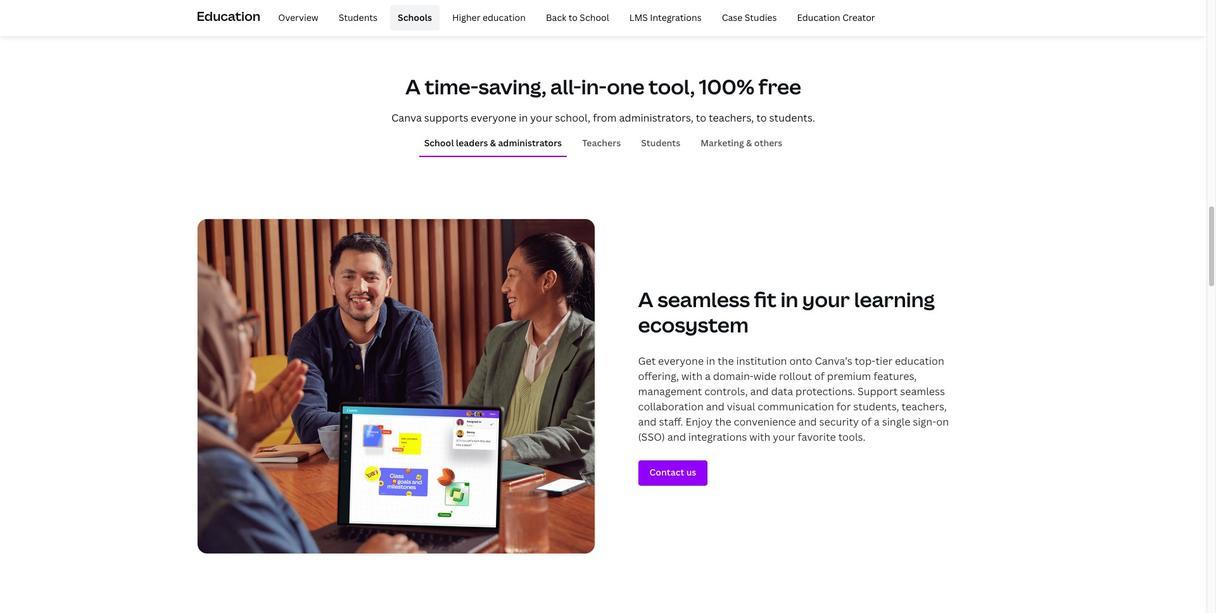 Task type: describe. For each thing, give the bounding box(es) containing it.
teachers, inside get everyone in the institution onto canva's top-tier education offering, with a domain-wide rollout of premium features, management controls, and data protections. support seamless collaboration and visual communication for students, teachers, and staff. enjoy the convenience and security of a single sign-on (sso) and integrations with your favorite tools.
[[902, 400, 947, 414]]

teachers
[[582, 137, 621, 149]]

for
[[837, 400, 851, 414]]

teachers button
[[577, 131, 626, 156]]

canva
[[392, 111, 422, 125]]

administrators
[[498, 137, 562, 149]]

canva supports everyone in your school, from administrators, to teachers, to students.
[[392, 111, 816, 125]]

& inside marketing & others button
[[747, 137, 753, 149]]

students link
[[331, 5, 385, 30]]

lms
[[630, 11, 648, 23]]

data
[[772, 384, 794, 398]]

schools
[[398, 11, 432, 23]]

domain-
[[713, 369, 754, 383]]

collaboration
[[639, 400, 704, 414]]

your for learning
[[803, 286, 850, 313]]

education for education creator
[[798, 11, 841, 23]]

get everyone in the institution onto canva's top-tier education offering, with a domain-wide rollout of premium features, management controls, and data protections. support seamless collaboration and visual communication for students, teachers, and staff. enjoy the convenience and security of a single sign-on (sso) and integrations with your favorite tools.
[[639, 354, 949, 444]]

management
[[639, 384, 702, 398]]

back
[[546, 11, 567, 23]]

education inside get everyone in the institution onto canva's top-tier education offering, with a domain-wide rollout of premium features, management controls, and data protections. support seamless collaboration and visual communication for students, teachers, and staff. enjoy the convenience and security of a single sign-on (sso) and integrations with your favorite tools.
[[896, 354, 945, 368]]

learning
[[855, 286, 935, 313]]

support
[[858, 384, 898, 398]]

your inside get everyone in the institution onto canva's top-tier education offering, with a domain-wide rollout of premium features, management controls, and data protections. support seamless collaboration and visual communication for students, teachers, and staff. enjoy the convenience and security of a single sign-on (sso) and integrations with your favorite tools.
[[773, 430, 796, 444]]

back to school link
[[539, 5, 617, 30]]

visual
[[727, 400, 756, 414]]

students inside button
[[641, 137, 681, 149]]

protections.
[[796, 384, 856, 398]]

and up (sso)
[[639, 415, 657, 429]]

school inside school leaders & administrators button
[[424, 137, 454, 149]]

onto
[[790, 354, 813, 368]]

students,
[[854, 400, 900, 414]]

features,
[[874, 369, 917, 383]]

creator
[[843, 11, 876, 23]]

in for fit
[[781, 286, 799, 313]]

a for a time-saving, all-in-one tool, 100% free
[[406, 73, 421, 100]]

and down wide at right
[[751, 384, 769, 398]]

administrators,
[[619, 111, 694, 125]]

leaders
[[456, 137, 488, 149]]

offering,
[[639, 369, 679, 383]]

marketing
[[701, 137, 745, 149]]

lms integrations
[[630, 11, 702, 23]]

from
[[593, 111, 617, 125]]

a time-saving, all-in-one tool, 100% free
[[406, 73, 802, 100]]

single
[[883, 415, 911, 429]]

in-
[[582, 73, 607, 100]]

students.
[[770, 111, 816, 125]]

in inside get everyone in the institution onto canva's top-tier education offering, with a domain-wide rollout of premium features, management controls, and data protections. support seamless collaboration and visual communication for students, teachers, and staff. enjoy the convenience and security of a single sign-on (sso) and integrations with your favorite tools.
[[707, 354, 716, 368]]

all-
[[551, 73, 582, 100]]

school staff collaborating using canva together image
[[197, 218, 596, 554]]

rollout
[[779, 369, 812, 383]]

1 vertical spatial of
[[862, 415, 872, 429]]

0 horizontal spatial everyone
[[471, 111, 517, 125]]

lms integrations link
[[622, 5, 710, 30]]

ecosystem
[[639, 311, 749, 338]]

security
[[820, 415, 859, 429]]

school inside back to school link
[[580, 11, 610, 23]]

& inside school leaders & administrators button
[[490, 137, 496, 149]]

100%
[[700, 73, 755, 100]]

education for education
[[197, 7, 261, 25]]

0 vertical spatial the
[[718, 354, 734, 368]]

tool,
[[649, 73, 695, 100]]

education creator link
[[790, 5, 883, 30]]

fit
[[755, 286, 777, 313]]

higher education
[[452, 11, 526, 23]]

canva's
[[815, 354, 853, 368]]



Task type: vqa. For each thing, say whether or not it's contained in the screenshot.
everyone
yes



Task type: locate. For each thing, give the bounding box(es) containing it.
0 vertical spatial students
[[339, 11, 378, 23]]

tier
[[876, 354, 893, 368]]

a up canva
[[406, 73, 421, 100]]

0 vertical spatial teachers,
[[709, 111, 754, 125]]

education up features,
[[896, 354, 945, 368]]

marketing & others button
[[696, 131, 788, 156]]

seamless up sign- at right
[[901, 384, 946, 398]]

and down controls,
[[706, 400, 725, 414]]

1 horizontal spatial of
[[862, 415, 872, 429]]

1 vertical spatial in
[[781, 286, 799, 313]]

1 vertical spatial everyone
[[659, 354, 704, 368]]

0 vertical spatial school
[[580, 11, 610, 23]]

a
[[705, 369, 711, 383], [874, 415, 880, 429]]

school leaders & administrators button
[[419, 131, 567, 156]]

1 vertical spatial seamless
[[901, 384, 946, 398]]

everyone up offering,
[[659, 354, 704, 368]]

everyone up school leaders & administrators on the left of page
[[471, 111, 517, 125]]

0 vertical spatial seamless
[[658, 286, 750, 313]]

and down staff.
[[668, 430, 686, 444]]

communication
[[758, 400, 835, 414]]

integrations
[[689, 430, 747, 444]]

students button
[[636, 131, 686, 156]]

& right leaders
[[490, 137, 496, 149]]

0 horizontal spatial to
[[569, 11, 578, 23]]

to up marketing
[[696, 111, 707, 125]]

a
[[406, 73, 421, 100], [639, 286, 654, 313]]

sign-
[[913, 415, 937, 429]]

1 vertical spatial your
[[803, 286, 850, 313]]

students left schools
[[339, 11, 378, 23]]

2 vertical spatial your
[[773, 430, 796, 444]]

the
[[718, 354, 734, 368], [715, 415, 732, 429]]

on
[[937, 415, 949, 429]]

0 vertical spatial your
[[531, 111, 553, 125]]

everyone inside get everyone in the institution onto canva's top-tier education offering, with a domain-wide rollout of premium features, management controls, and data protections. support seamless collaboration and visual communication for students, teachers, and staff. enjoy the convenience and security of a single sign-on (sso) and integrations with your favorite tools.
[[659, 354, 704, 368]]

seamless left the "fit"
[[658, 286, 750, 313]]

1 horizontal spatial a
[[639, 286, 654, 313]]

2 horizontal spatial in
[[781, 286, 799, 313]]

teachers, up marketing
[[709, 111, 754, 125]]

(sso)
[[639, 430, 665, 444]]

1 vertical spatial a
[[874, 415, 880, 429]]

education
[[197, 7, 261, 25], [798, 11, 841, 23]]

seamless inside a seamless fit in your learning ecosystem
[[658, 286, 750, 313]]

everyone
[[471, 111, 517, 125], [659, 354, 704, 368]]

0 vertical spatial education
[[483, 11, 526, 23]]

education inside menu bar
[[798, 11, 841, 23]]

0 horizontal spatial education
[[483, 11, 526, 23]]

to
[[569, 11, 578, 23], [696, 111, 707, 125], [757, 111, 767, 125]]

and
[[751, 384, 769, 398], [706, 400, 725, 414], [639, 415, 657, 429], [799, 415, 817, 429], [668, 430, 686, 444]]

1 vertical spatial teachers,
[[902, 400, 947, 414]]

convenience
[[734, 415, 796, 429]]

1 horizontal spatial everyone
[[659, 354, 704, 368]]

a inside a seamless fit in your learning ecosystem
[[639, 286, 654, 313]]

2 vertical spatial in
[[707, 354, 716, 368]]

0 horizontal spatial &
[[490, 137, 496, 149]]

0 vertical spatial of
[[815, 369, 825, 383]]

0 horizontal spatial your
[[531, 111, 553, 125]]

teachers,
[[709, 111, 754, 125], [902, 400, 947, 414]]

school right back
[[580, 11, 610, 23]]

1 vertical spatial a
[[639, 286, 654, 313]]

1 horizontal spatial teachers,
[[902, 400, 947, 414]]

2 & from the left
[[747, 137, 753, 149]]

with
[[682, 369, 703, 383], [750, 430, 771, 444]]

school
[[580, 11, 610, 23], [424, 137, 454, 149]]

of down students,
[[862, 415, 872, 429]]

case studies
[[722, 11, 777, 23]]

and up favorite
[[799, 415, 817, 429]]

& left others
[[747, 137, 753, 149]]

0 horizontal spatial education
[[197, 7, 261, 25]]

students inside menu bar
[[339, 11, 378, 23]]

institution
[[737, 354, 787, 368]]

top-
[[855, 354, 876, 368]]

1 horizontal spatial students
[[641, 137, 681, 149]]

0 vertical spatial in
[[519, 111, 528, 125]]

menu bar containing overview
[[266, 5, 883, 30]]

your right the "fit"
[[803, 286, 850, 313]]

in
[[519, 111, 528, 125], [781, 286, 799, 313], [707, 354, 716, 368]]

1 horizontal spatial in
[[707, 354, 716, 368]]

higher
[[452, 11, 481, 23]]

a seamless fit in your learning ecosystem
[[639, 286, 935, 338]]

of up protections.
[[815, 369, 825, 383]]

0 horizontal spatial school
[[424, 137, 454, 149]]

overview
[[278, 11, 319, 23]]

0 horizontal spatial seamless
[[658, 286, 750, 313]]

school down supports
[[424, 137, 454, 149]]

1 vertical spatial students
[[641, 137, 681, 149]]

free
[[759, 73, 802, 100]]

higher education link
[[445, 5, 534, 30]]

0 vertical spatial everyone
[[471, 111, 517, 125]]

with down convenience
[[750, 430, 771, 444]]

others
[[755, 137, 783, 149]]

seamless inside get everyone in the institution onto canva's top-tier education offering, with a domain-wide rollout of premium features, management controls, and data protections. support seamless collaboration and visual communication for students, teachers, and staff. enjoy the convenience and security of a single sign-on (sso) and integrations with your favorite tools.
[[901, 384, 946, 398]]

your
[[531, 111, 553, 125], [803, 286, 850, 313], [773, 430, 796, 444]]

students down administrators,
[[641, 137, 681, 149]]

2 horizontal spatial your
[[803, 286, 850, 313]]

marketing & others
[[701, 137, 783, 149]]

case
[[722, 11, 743, 23]]

education creator
[[798, 11, 876, 23]]

1 horizontal spatial seamless
[[901, 384, 946, 398]]

in up domain- on the bottom right
[[707, 354, 716, 368]]

time-
[[425, 73, 479, 100]]

in right the "fit"
[[781, 286, 799, 313]]

controls,
[[705, 384, 748, 398]]

a for a seamless fit in your learning ecosystem
[[639, 286, 654, 313]]

in inside a seamless fit in your learning ecosystem
[[781, 286, 799, 313]]

school,
[[555, 111, 591, 125]]

education inside higher education link
[[483, 11, 526, 23]]

saving,
[[479, 73, 547, 100]]

staff.
[[659, 415, 684, 429]]

0 horizontal spatial a
[[705, 369, 711, 383]]

1 vertical spatial education
[[896, 354, 945, 368]]

1 horizontal spatial school
[[580, 11, 610, 23]]

of
[[815, 369, 825, 383], [862, 415, 872, 429]]

get
[[639, 354, 656, 368]]

seamless
[[658, 286, 750, 313], [901, 384, 946, 398]]

wide
[[754, 369, 777, 383]]

education right higher in the top of the page
[[483, 11, 526, 23]]

1 horizontal spatial education
[[896, 354, 945, 368]]

0 horizontal spatial with
[[682, 369, 703, 383]]

0 vertical spatial a
[[705, 369, 711, 383]]

1 horizontal spatial your
[[773, 430, 796, 444]]

a down students,
[[874, 415, 880, 429]]

a up get
[[639, 286, 654, 313]]

0 horizontal spatial in
[[519, 111, 528, 125]]

to up others
[[757, 111, 767, 125]]

a up controls,
[[705, 369, 711, 383]]

one
[[607, 73, 645, 100]]

to right back
[[569, 11, 578, 23]]

1 vertical spatial with
[[750, 430, 771, 444]]

0 vertical spatial with
[[682, 369, 703, 383]]

2 horizontal spatial to
[[757, 111, 767, 125]]

1 horizontal spatial &
[[747, 137, 753, 149]]

&
[[490, 137, 496, 149], [747, 137, 753, 149]]

1 vertical spatial the
[[715, 415, 732, 429]]

integrations
[[650, 11, 702, 23]]

supports
[[424, 111, 469, 125]]

1 horizontal spatial with
[[750, 430, 771, 444]]

0 horizontal spatial students
[[339, 11, 378, 23]]

1 horizontal spatial education
[[798, 11, 841, 23]]

in up administrators
[[519, 111, 528, 125]]

your down convenience
[[773, 430, 796, 444]]

1 vertical spatial school
[[424, 137, 454, 149]]

0 horizontal spatial of
[[815, 369, 825, 383]]

overview link
[[271, 5, 326, 30]]

to inside menu bar
[[569, 11, 578, 23]]

the up integrations
[[715, 415, 732, 429]]

students
[[339, 11, 378, 23], [641, 137, 681, 149]]

your inside a seamless fit in your learning ecosystem
[[803, 286, 850, 313]]

1 & from the left
[[490, 137, 496, 149]]

teachers, up sign- at right
[[902, 400, 947, 414]]

in for everyone
[[519, 111, 528, 125]]

0 vertical spatial a
[[406, 73, 421, 100]]

1 horizontal spatial a
[[874, 415, 880, 429]]

case studies link
[[715, 5, 785, 30]]

favorite
[[798, 430, 836, 444]]

1 horizontal spatial to
[[696, 111, 707, 125]]

back to school
[[546, 11, 610, 23]]

with up 'management'
[[682, 369, 703, 383]]

tools.
[[839, 430, 866, 444]]

0 horizontal spatial a
[[406, 73, 421, 100]]

studies
[[745, 11, 777, 23]]

school leaders & administrators
[[424, 137, 562, 149]]

premium
[[828, 369, 872, 383]]

enjoy
[[686, 415, 713, 429]]

your for school,
[[531, 111, 553, 125]]

your up administrators
[[531, 111, 553, 125]]

education
[[483, 11, 526, 23], [896, 354, 945, 368]]

the up domain- on the bottom right
[[718, 354, 734, 368]]

menu bar
[[266, 5, 883, 30]]

schools link
[[390, 5, 440, 30]]

0 horizontal spatial teachers,
[[709, 111, 754, 125]]



